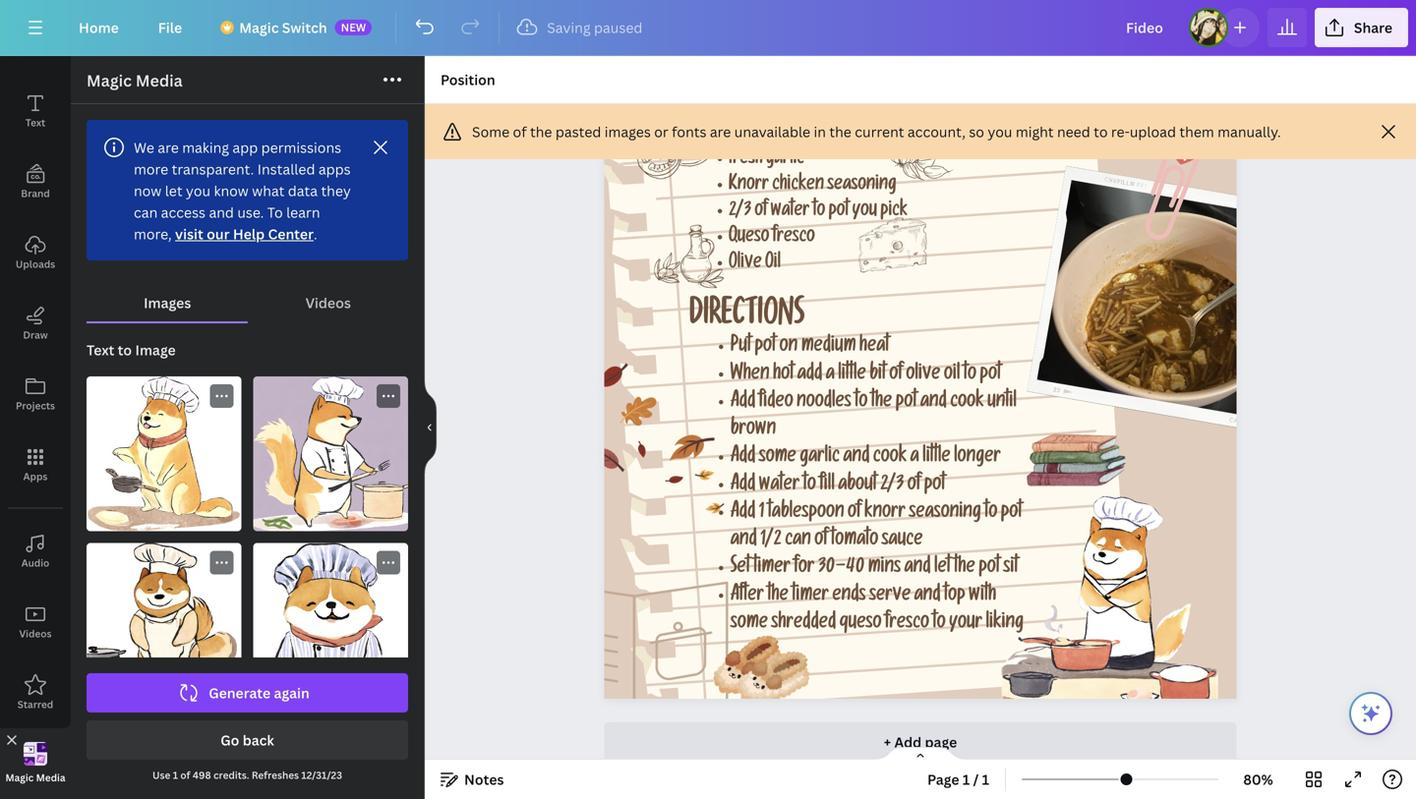 Task type: locate. For each thing, give the bounding box(es) containing it.
2/3 down knorr at the right top of the page
[[729, 203, 752, 223]]

water down chicken
[[771, 203, 810, 223]]

to left re- on the top right of the page
[[1094, 122, 1108, 141]]

0 horizontal spatial media
[[36, 772, 65, 785]]

garlic up fill
[[800, 449, 840, 469]]

1 vertical spatial water
[[759, 476, 800, 497]]

olive
[[907, 366, 941, 386]]

1 vertical spatial 2/3
[[881, 476, 904, 497]]

0 vertical spatial let
[[165, 182, 183, 200]]

knorr
[[865, 504, 906, 525]]

water inside knorr chicken seasoning 2/3 of water to pot you pick queso fresco olive oil
[[771, 203, 810, 223]]

1 horizontal spatial cook
[[951, 393, 985, 414]]

fresco down serve
[[885, 615, 930, 635]]

0 vertical spatial you
[[988, 122, 1013, 141]]

your
[[950, 615, 983, 635]]

shiba in chef hat about to cook image
[[87, 377, 242, 532], [253, 377, 408, 532], [87, 544, 242, 699], [253, 544, 408, 699]]

80%
[[1244, 771, 1274, 790]]

0 vertical spatial fresco
[[773, 229, 815, 249]]

queso
[[729, 229, 770, 249]]

projects
[[16, 399, 55, 413]]

of right about
[[908, 476, 921, 497]]

1 horizontal spatial fresco
[[885, 615, 930, 635]]

transparent.
[[172, 160, 254, 179]]

draw
[[23, 329, 48, 342]]

pot right about
[[925, 476, 946, 497]]

timer
[[754, 559, 791, 580], [792, 587, 829, 608]]

they
[[321, 182, 351, 200]]

hide image
[[424, 381, 437, 475]]

0 vertical spatial timer
[[754, 559, 791, 580]]

0 vertical spatial magic media
[[87, 70, 183, 91]]

Design title text field
[[1111, 8, 1182, 47]]

0 horizontal spatial cook
[[874, 449, 907, 469]]

cook down 'oil' at the right top of page
[[951, 393, 985, 414]]

1 vertical spatial magic
[[87, 70, 132, 91]]

0 horizontal spatial 2/3
[[729, 203, 752, 223]]

1 vertical spatial a
[[911, 449, 920, 469]]

0 vertical spatial a
[[826, 366, 835, 386]]

0 horizontal spatial videos button
[[0, 587, 71, 658]]

home
[[79, 18, 119, 37]]

0 vertical spatial cook
[[951, 393, 985, 414]]

0 vertical spatial text
[[25, 116, 45, 129]]

magic left switch
[[239, 18, 279, 37]]

1 vertical spatial magic media
[[5, 772, 65, 785]]

seasoning up pick
[[828, 177, 897, 197]]

to inside knorr chicken seasoning 2/3 of water to pot you pick queso fresco olive oil
[[813, 203, 826, 223]]

heat
[[860, 338, 890, 359]]

saving paused
[[547, 18, 643, 37]]

videos button down .
[[248, 284, 408, 322]]

seasoning up sauce
[[910, 504, 982, 525]]

0 vertical spatial seasoning
[[828, 177, 897, 197]]

and left top
[[915, 587, 941, 608]]

12/31/23
[[301, 769, 342, 783]]

and down the olive
[[921, 393, 947, 414]]

1 horizontal spatial magic media
[[87, 70, 183, 91]]

and inside we are making app permissions more transparent. installed apps now let you know what data they can access and use. to learn more,
[[209, 203, 234, 222]]

pick
[[881, 203, 908, 223]]

magic inside main menu bar
[[239, 18, 279, 37]]

1 vertical spatial videos button
[[0, 587, 71, 658]]

1 vertical spatial seasoning
[[910, 504, 982, 525]]

2 vertical spatial you
[[853, 203, 878, 223]]

seasoning
[[828, 177, 897, 197], [910, 504, 982, 525]]

put
[[731, 338, 752, 359]]

we
[[134, 138, 154, 157]]

apps
[[23, 470, 48, 484]]

1 vertical spatial text
[[87, 341, 114, 360]]

1 horizontal spatial videos button
[[248, 284, 408, 322]]

magic media down 'starred'
[[5, 772, 65, 785]]

media down "file" dropdown button
[[136, 70, 183, 91]]

visit our help center link
[[175, 225, 314, 244]]

some down brown
[[759, 449, 797, 469]]

1 vertical spatial timer
[[792, 587, 829, 608]]

magic down home
[[87, 70, 132, 91]]

magic media down "file" dropdown button
[[87, 70, 183, 91]]

0 horizontal spatial you
[[186, 182, 211, 200]]

help
[[233, 225, 265, 244]]

saving
[[547, 18, 591, 37]]

1 horizontal spatial media
[[136, 70, 183, 91]]

videos up starred button
[[19, 628, 52, 641]]

0 horizontal spatial fresco
[[773, 229, 815, 249]]

0 horizontal spatial videos
[[19, 628, 52, 641]]

now
[[134, 182, 162, 200]]

uploads
[[16, 258, 55, 271]]

you down transparent. at the top left
[[186, 182, 211, 200]]

use 1 of 498 credits. refreshes 12/31/23
[[153, 769, 342, 783]]

2/3 inside knorr chicken seasoning 2/3 of water to pot you pick queso fresco olive oil
[[729, 203, 752, 223]]

pasted
[[556, 122, 602, 141]]

1 vertical spatial fresco
[[885, 615, 930, 635]]

again
[[274, 684, 310, 703]]

you inside knorr chicken seasoning 2/3 of water to pot you pick queso fresco olive oil
[[853, 203, 878, 223]]

1 vertical spatial let
[[935, 559, 951, 580]]

saving paused status
[[508, 16, 653, 39]]

elements button
[[0, 5, 71, 76]]

brand button
[[0, 147, 71, 217]]

and down sauce
[[905, 559, 931, 580]]

let up access
[[165, 182, 183, 200]]

1 vertical spatial you
[[186, 182, 211, 200]]

text left image at the top left of page
[[87, 341, 114, 360]]

0 vertical spatial can
[[134, 203, 158, 222]]

are inside we are making app permissions more transparent. installed apps now let you know what data they can access and use. to learn more,
[[158, 138, 179, 157]]

to left image at the top left of page
[[118, 341, 132, 360]]

pot down the olive
[[896, 393, 917, 414]]

little left the longer
[[923, 449, 951, 469]]

1 horizontal spatial little
[[923, 449, 951, 469]]

app
[[233, 138, 258, 157]]

of left 498
[[180, 769, 190, 783]]

top
[[945, 587, 966, 608]]

2/3 up knorr
[[881, 476, 904, 497]]

1 inside the put pot on medium heat when hot add a little bit of olive oil to pot add fideo noodles to the pot and cook until brown add some garlic and cook a little longer add water to fill about 2/3 of pot add 1 tablespoon of knorr seasoning to pot and 1/2 can of tomato sauce set timer for 30-40 mins and let the pot sit after the timer ends serve and top with some shredded queso fresco to your liking
[[759, 504, 765, 525]]

1 vertical spatial little
[[923, 449, 951, 469]]

1 horizontal spatial a
[[911, 449, 920, 469]]

0 horizontal spatial are
[[158, 138, 179, 157]]

0 horizontal spatial magic
[[5, 772, 34, 785]]

pot left pick
[[829, 203, 849, 223]]

1 horizontal spatial let
[[935, 559, 951, 580]]

+ add page button
[[605, 723, 1237, 763]]

2/3 inside the put pot on medium heat when hot add a little bit of olive oil to pot add fideo noodles to the pot and cook until brown add some garlic and cook a little longer add water to fill about 2/3 of pot add 1 tablespoon of knorr seasoning to pot and 1/2 can of tomato sauce set timer for 30-40 mins and let the pot sit after the timer ends serve and top with some shredded queso fresco to your liking
[[881, 476, 904, 497]]

a left the longer
[[911, 449, 920, 469]]

and up our
[[209, 203, 234, 222]]

ends
[[833, 587, 866, 608]]

0 horizontal spatial timer
[[754, 559, 791, 580]]

1 horizontal spatial magic
[[87, 70, 132, 91]]

media
[[136, 70, 183, 91], [36, 772, 65, 785]]

0 vertical spatial media
[[136, 70, 183, 91]]

0 horizontal spatial text
[[25, 116, 45, 129]]

videos
[[306, 294, 351, 312], [19, 628, 52, 641]]

bit
[[870, 366, 886, 386]]

some of the pasted images or fonts are unavailable in the current account, so you might need to re-upload them manually.
[[472, 122, 1282, 141]]

cook up about
[[874, 449, 907, 469]]

0 horizontal spatial let
[[165, 182, 183, 200]]

generate again
[[209, 684, 310, 703]]

1 horizontal spatial you
[[853, 203, 878, 223]]

2/3
[[729, 203, 752, 223], [881, 476, 904, 497]]

to down chicken
[[813, 203, 826, 223]]

let up top
[[935, 559, 951, 580]]

fresco inside knorr chicken seasoning 2/3 of water to pot you pick queso fresco olive oil
[[773, 229, 815, 249]]

can down now
[[134, 203, 158, 222]]

text up brand button at the top of page
[[25, 116, 45, 129]]

498
[[193, 769, 211, 783]]

garlic up chicken
[[766, 151, 805, 170]]

knorr chicken seasoning 2/3 of water to pot you pick queso fresco olive oil
[[729, 177, 908, 275]]

text for text
[[25, 116, 45, 129]]

of right bit
[[890, 366, 903, 386]]

or
[[655, 122, 669, 141]]

0 vertical spatial videos
[[306, 294, 351, 312]]

0 vertical spatial some
[[759, 449, 797, 469]]

page
[[925, 734, 958, 752]]

timer down the 1/2
[[754, 559, 791, 580]]

images
[[144, 294, 191, 312]]

2 horizontal spatial you
[[988, 122, 1013, 141]]

to right 'oil' at the right top of page
[[964, 366, 977, 386]]

text inside 'button'
[[25, 116, 45, 129]]

little left bit
[[839, 366, 867, 386]]

some
[[759, 449, 797, 469], [731, 615, 768, 635]]

let inside the put pot on medium heat when hot add a little bit of olive oil to pot add fideo noodles to the pot and cook until brown add some garlic and cook a little longer add water to fill about 2/3 of pot add 1 tablespoon of knorr seasoning to pot and 1/2 can of tomato sauce set timer for 30-40 mins and let the pot sit after the timer ends serve and top with some shredded queso fresco to your liking
[[935, 559, 951, 580]]

of up the queso
[[755, 203, 768, 223]]

fresco up oil
[[773, 229, 815, 249]]

new
[[341, 20, 366, 34]]

fresh
[[729, 151, 763, 170]]

water up the tablespoon
[[759, 476, 800, 497]]

0 vertical spatial 2/3
[[729, 203, 752, 223]]

add
[[731, 393, 756, 414], [731, 449, 756, 469], [731, 476, 756, 497], [731, 504, 756, 525], [895, 734, 922, 752]]

serve
[[870, 587, 911, 608]]

videos down .
[[306, 294, 351, 312]]

+
[[884, 734, 892, 752]]

you inside we are making app permissions more transparent. installed apps now let you know what data they can access and use. to learn more,
[[186, 182, 211, 200]]

1 horizontal spatial can
[[785, 532, 811, 552]]

mins
[[868, 559, 901, 580]]

0 vertical spatial magic
[[239, 18, 279, 37]]

1 horizontal spatial videos
[[306, 294, 351, 312]]

media down 'starred'
[[36, 772, 65, 785]]

the left pasted
[[530, 122, 552, 141]]

the right the in in the top of the page
[[830, 122, 852, 141]]

visit our help center .
[[175, 225, 317, 244]]

1 vertical spatial garlic
[[800, 449, 840, 469]]

the
[[530, 122, 552, 141], [830, 122, 852, 141], [872, 393, 893, 414], [955, 559, 976, 580], [768, 587, 789, 608]]

apps
[[319, 160, 351, 179]]

let
[[165, 182, 183, 200], [935, 559, 951, 580]]

set
[[731, 559, 751, 580]]

some down after on the right bottom of page
[[731, 615, 768, 635]]

1/2
[[761, 532, 782, 552]]

1 vertical spatial can
[[785, 532, 811, 552]]

images button
[[87, 284, 248, 322]]

timer down for
[[792, 587, 829, 608]]

1 right use on the bottom of the page
[[173, 769, 178, 783]]

show pages image
[[874, 747, 968, 763]]

videos button
[[248, 284, 408, 322], [0, 587, 71, 658]]

pot left on at the right top of the page
[[755, 338, 776, 359]]

are
[[710, 122, 731, 141], [158, 138, 179, 157]]

1 vertical spatial videos
[[19, 628, 52, 641]]

0 vertical spatial water
[[771, 203, 810, 223]]

1 horizontal spatial 2/3
[[881, 476, 904, 497]]

some
[[472, 122, 510, 141]]

1 vertical spatial media
[[36, 772, 65, 785]]

1 vertical spatial some
[[731, 615, 768, 635]]

1 horizontal spatial seasoning
[[910, 504, 982, 525]]

1 horizontal spatial text
[[87, 341, 114, 360]]

to down the longer
[[985, 504, 998, 525]]

magic down 'starred'
[[5, 772, 34, 785]]

you right so
[[988, 122, 1013, 141]]

magic switch
[[239, 18, 327, 37]]

audio button
[[0, 517, 71, 587]]

starred button
[[0, 658, 71, 729]]

1 up the 1/2
[[759, 504, 765, 525]]

0 horizontal spatial little
[[839, 366, 867, 386]]

0 horizontal spatial can
[[134, 203, 158, 222]]

can right the 1/2
[[785, 532, 811, 552]]

are right fonts
[[710, 122, 731, 141]]

to
[[1094, 122, 1108, 141], [813, 203, 826, 223], [118, 341, 132, 360], [964, 366, 977, 386], [855, 393, 868, 414], [804, 476, 816, 497], [985, 504, 998, 525], [933, 615, 946, 635]]

are right we
[[158, 138, 179, 157]]

.
[[314, 225, 317, 244]]

tablespoon
[[768, 504, 845, 525]]

you left pick
[[853, 203, 878, 223]]

0 horizontal spatial magic media
[[5, 772, 65, 785]]

pot
[[829, 203, 849, 223], [755, 338, 776, 359], [980, 366, 1002, 386], [896, 393, 917, 414], [925, 476, 946, 497], [1001, 504, 1023, 525], [979, 559, 1001, 580]]

0 horizontal spatial seasoning
[[828, 177, 897, 197]]

a right add on the top right of the page
[[826, 366, 835, 386]]

elements
[[13, 45, 58, 59]]

pot up until
[[980, 366, 1002, 386]]

longer
[[955, 449, 1001, 469]]

2 horizontal spatial magic
[[239, 18, 279, 37]]

1 horizontal spatial are
[[710, 122, 731, 141]]

2 vertical spatial magic
[[5, 772, 34, 785]]

videos button down the audio
[[0, 587, 71, 658]]

uploads button
[[0, 217, 71, 288]]



Task type: describe. For each thing, give the bounding box(es) containing it.
we are making app permissions more transparent. installed apps now let you know what data they can access and use. to learn more,
[[134, 138, 351, 244]]

after
[[731, 587, 764, 608]]

0 vertical spatial garlic
[[766, 151, 805, 170]]

unavailable
[[735, 122, 811, 141]]

olive oil hand drawn image
[[655, 225, 725, 288]]

40
[[847, 559, 865, 580]]

0 vertical spatial little
[[839, 366, 867, 386]]

home link
[[63, 8, 135, 47]]

position button
[[433, 64, 503, 95]]

add inside button
[[895, 734, 922, 752]]

for
[[794, 559, 815, 580]]

tomato
[[832, 532, 879, 552]]

need
[[1058, 122, 1091, 141]]

know
[[214, 182, 249, 200]]

go
[[221, 732, 239, 750]]

queso
[[840, 615, 882, 635]]

30-
[[818, 559, 847, 580]]

text to image
[[87, 341, 176, 360]]

of inside knorr chicken seasoning 2/3 of water to pot you pick queso fresco olive oil
[[755, 203, 768, 223]]

to right noodles
[[855, 393, 868, 414]]

page 1 / 1
[[928, 771, 990, 790]]

go back
[[221, 732, 274, 750]]

current
[[855, 122, 905, 141]]

olive
[[729, 255, 762, 275]]

1 vertical spatial cook
[[874, 449, 907, 469]]

hot
[[773, 366, 794, 386]]

and up about
[[844, 449, 870, 469]]

garlic inside the put pot on medium heat when hot add a little bit of olive oil to pot add fideo noodles to the pot and cook until brown add some garlic and cook a little longer add water to fill about 2/3 of pot add 1 tablespoon of knorr seasoning to pot and 1/2 can of tomato sauce set timer for 30-40 mins and let the pot sit after the timer ends serve and top with some shredded queso fresco to your liking
[[800, 449, 840, 469]]

can inside we are making app permissions more transparent. installed apps now let you know what data they can access and use. to learn more,
[[134, 203, 158, 222]]

can inside the put pot on medium heat when hot add a little bit of olive oil to pot add fideo noodles to the pot and cook until brown add some garlic and cook a little longer add water to fill about 2/3 of pot add 1 tablespoon of knorr seasoning to pot and 1/2 can of tomato sauce set timer for 30-40 mins and let the pot sit after the timer ends serve and top with some shredded queso fresco to your liking
[[785, 532, 811, 552]]

magic inside button
[[5, 772, 34, 785]]

of right some
[[513, 122, 527, 141]]

our
[[207, 225, 230, 244]]

1 horizontal spatial timer
[[792, 587, 829, 608]]

when
[[731, 366, 770, 386]]

to left fill
[[804, 476, 816, 497]]

sauce
[[882, 532, 923, 552]]

notes button
[[433, 765, 512, 796]]

upload
[[1130, 122, 1177, 141]]

back
[[243, 732, 274, 750]]

directions
[[690, 302, 805, 336]]

permissions
[[261, 138, 342, 157]]

80% button
[[1227, 765, 1291, 796]]

liking
[[986, 615, 1024, 635]]

oil
[[765, 255, 781, 275]]

main menu bar
[[0, 0, 1417, 56]]

0 horizontal spatial a
[[826, 366, 835, 386]]

add
[[798, 366, 823, 386]]

account,
[[908, 122, 966, 141]]

put pot on medium heat when hot add a little bit of olive oil to pot add fideo noodles to the pot and cook until brown add some garlic and cook a little longer add water to fill about 2/3 of pot add 1 tablespoon of knorr seasoning to pot and 1/2 can of tomato sauce set timer for 30-40 mins and let the pot sit after the timer ends serve and top with some shredded queso fresco to your liking
[[731, 338, 1024, 635]]

knorr
[[729, 177, 769, 197]]

the up top
[[955, 559, 976, 580]]

more,
[[134, 225, 172, 244]]

text for text to image
[[87, 341, 114, 360]]

seasoning inside knorr chicken seasoning 2/3 of water to pot you pick queso fresco olive oil
[[828, 177, 897, 197]]

draw button
[[0, 288, 71, 359]]

media inside button
[[36, 772, 65, 785]]

audio
[[21, 557, 49, 570]]

canva assistant image
[[1360, 703, 1383, 726]]

file
[[158, 18, 182, 37]]

center
[[268, 225, 314, 244]]

paused
[[594, 18, 643, 37]]

until
[[988, 393, 1017, 414]]

0 vertical spatial videos button
[[248, 284, 408, 322]]

share
[[1355, 18, 1393, 37]]

1 left /
[[963, 771, 970, 790]]

magic media inside button
[[5, 772, 65, 785]]

credits.
[[213, 769, 249, 783]]

making
[[182, 138, 229, 157]]

apps button
[[0, 430, 71, 501]]

generate again button
[[87, 674, 408, 713]]

switch
[[282, 18, 327, 37]]

1 right /
[[983, 771, 990, 790]]

about
[[839, 476, 877, 497]]

of up tomato
[[848, 504, 861, 525]]

the down bit
[[872, 393, 893, 414]]

brand
[[21, 187, 50, 200]]

fill
[[820, 476, 835, 497]]

in
[[814, 122, 826, 141]]

fresh garlic
[[729, 151, 805, 170]]

learn
[[286, 203, 320, 222]]

use.
[[237, 203, 264, 222]]

seasoning inside the put pot on medium heat when hot add a little bit of olive oil to pot add fideo noodles to the pot and cook until brown add some garlic and cook a little longer add water to fill about 2/3 of pot add 1 tablespoon of knorr seasoning to pot and 1/2 can of tomato sauce set timer for 30-40 mins and let the pot sit after the timer ends serve and top with some shredded queso fresco to your liking
[[910, 504, 982, 525]]

+ add page
[[884, 734, 958, 752]]

of up 30-
[[815, 532, 828, 552]]

grey line cookbook icon isolated on white background. cooking book icon. recipe book. fork and knife icons. cutlery symbol.  vector illustration image
[[540, 581, 729, 724]]

shredded
[[772, 615, 837, 635]]

to left your
[[933, 615, 946, 635]]

sit
[[1004, 559, 1019, 580]]

share button
[[1315, 8, 1409, 47]]

pot up sit
[[1001, 504, 1023, 525]]

position
[[441, 70, 496, 89]]

and left the 1/2
[[731, 532, 757, 552]]

starred
[[17, 699, 53, 712]]

brown
[[731, 421, 777, 442]]

fideo
[[759, 393, 794, 414]]

go back button
[[87, 721, 408, 761]]

data
[[288, 182, 318, 200]]

on
[[780, 338, 798, 359]]

let inside we are making app permissions more transparent. installed apps now let you know what data they can access and use. to learn more,
[[165, 182, 183, 200]]

fresco inside the put pot on medium heat when hot add a little bit of olive oil to pot add fideo noodles to the pot and cook until brown add some garlic and cook a little longer add water to fill about 2/3 of pot add 1 tablespoon of knorr seasoning to pot and 1/2 can of tomato sauce set timer for 30-40 mins and let the pot sit after the timer ends serve and top with some shredded queso fresco to your liking
[[885, 615, 930, 635]]

projects button
[[0, 359, 71, 430]]

pot left sit
[[979, 559, 1001, 580]]

text button
[[0, 76, 71, 147]]

fonts
[[672, 122, 707, 141]]

the right after on the right bottom of page
[[768, 587, 789, 608]]

pot inside knorr chicken seasoning 2/3 of water to pot you pick queso fresco olive oil
[[829, 203, 849, 223]]

image
[[135, 341, 176, 360]]

oil
[[944, 366, 961, 386]]

water inside the put pot on medium heat when hot add a little bit of olive oil to pot add fideo noodles to the pot and cook until brown add some garlic and cook a little longer add water to fill about 2/3 of pot add 1 tablespoon of knorr seasoning to pot and 1/2 can of tomato sauce set timer for 30-40 mins and let the pot sit after the timer ends serve and top with some shredded queso fresco to your liking
[[759, 476, 800, 497]]

chicken
[[773, 177, 825, 197]]



Task type: vqa. For each thing, say whether or not it's contained in the screenshot.
Cook
yes



